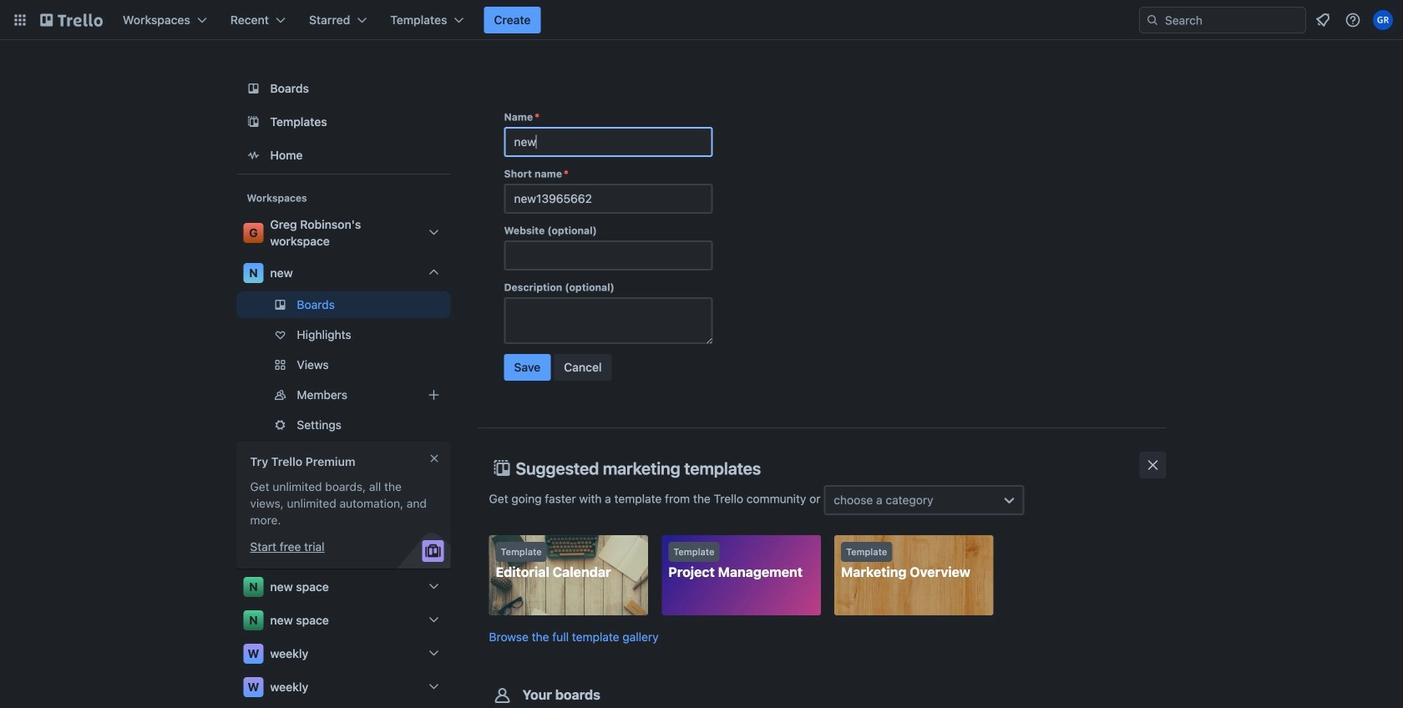 Task type: describe. For each thing, give the bounding box(es) containing it.
0 notifications image
[[1313, 10, 1333, 30]]

organizationdetailform element
[[504, 100, 713, 388]]

board image
[[244, 79, 264, 99]]

open information menu image
[[1345, 12, 1362, 28]]

template board image
[[244, 112, 264, 132]]

back to home image
[[40, 7, 103, 33]]



Task type: vqa. For each thing, say whether or not it's contained in the screenshot.
"template board" image
yes



Task type: locate. For each thing, give the bounding box(es) containing it.
None text field
[[504, 241, 713, 271]]

home image
[[244, 145, 264, 165]]

search image
[[1146, 13, 1159, 27]]

add image
[[424, 385, 444, 405]]

primary element
[[0, 0, 1403, 40]]

Search field
[[1159, 8, 1306, 32]]

None text field
[[504, 127, 713, 157], [504, 184, 713, 214], [504, 297, 713, 344], [504, 127, 713, 157], [504, 184, 713, 214], [504, 297, 713, 344]]

greg robinson (gregrobinson96) image
[[1373, 10, 1393, 30]]



